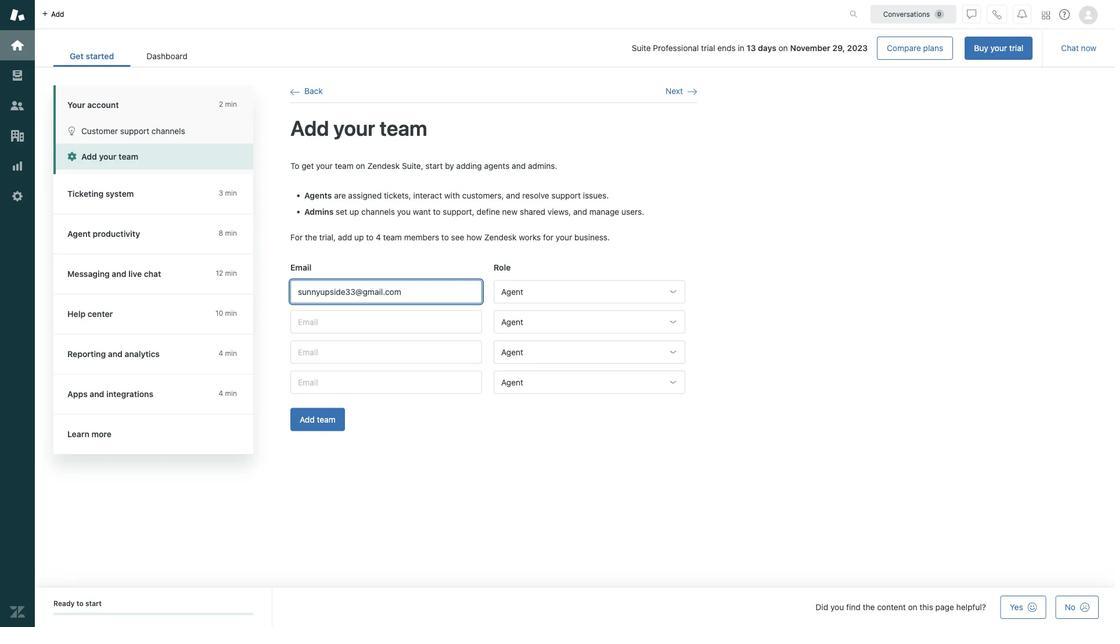 Task type: describe. For each thing, give the bounding box(es) containing it.
customer support channels button
[[56, 118, 253, 144]]

to get your team on zendesk suite, start by adding agents and admins.
[[290, 161, 557, 171]]

reporting and analytics
[[67, 349, 160, 359]]

and up new
[[506, 191, 520, 200]]

to left 'see'
[[441, 233, 449, 242]]

next
[[666, 86, 683, 96]]

organizations image
[[10, 128, 25, 143]]

on inside footer
[[908, 603, 918, 612]]

did you find the content on this page helpful?
[[816, 603, 986, 612]]

help center
[[67, 309, 113, 319]]

suite,
[[402, 161, 423, 171]]

support,
[[443, 207, 474, 217]]

chat now button
[[1052, 37, 1106, 60]]

messaging
[[67, 269, 110, 279]]

adding
[[456, 161, 482, 171]]

12
[[216, 269, 223, 277]]

8
[[219, 229, 223, 237]]

0 horizontal spatial the
[[305, 233, 317, 242]]

role
[[494, 263, 511, 272]]

dashboard tab
[[130, 45, 204, 67]]

get started
[[70, 51, 114, 61]]

chat
[[144, 269, 161, 279]]

started
[[86, 51, 114, 61]]

assigned
[[348, 191, 382, 200]]

compare plans button
[[877, 37, 953, 60]]

productivity
[[93, 229, 140, 239]]

this
[[920, 603, 933, 612]]

find
[[846, 603, 861, 612]]

add team
[[300, 415, 336, 424]]

1 vertical spatial you
[[831, 603, 844, 612]]

and right views,
[[573, 207, 587, 217]]

section containing compare plans
[[213, 37, 1033, 60]]

3
[[219, 189, 223, 197]]

customer support channels
[[81, 126, 185, 136]]

ticketing system
[[67, 189, 134, 199]]

get
[[70, 51, 84, 61]]

2
[[219, 100, 223, 108]]

for
[[290, 233, 303, 242]]

your inside 'add your team' button
[[99, 152, 117, 161]]

ticketing system heading
[[53, 174, 265, 214]]

customer
[[81, 126, 118, 136]]

and left the analytics
[[108, 349, 123, 359]]

are
[[334, 191, 346, 200]]

apps and integrations
[[67, 389, 153, 399]]

min for reporting and analytics
[[225, 349, 237, 358]]

set
[[336, 207, 347, 217]]

learn
[[67, 430, 89, 439]]

notifications image
[[1018, 10, 1027, 19]]

4 for apps and integrations
[[219, 389, 223, 398]]

add for 'add team' button
[[300, 415, 315, 424]]

next button
[[666, 86, 697, 97]]

team inside content-title region
[[380, 115, 427, 140]]

add your team inside button
[[81, 152, 138, 161]]

no button
[[1056, 596, 1099, 619]]

you inside region
[[397, 207, 411, 217]]

back
[[304, 86, 323, 96]]

29,
[[833, 43, 845, 53]]

your inside buy your trial button
[[991, 43, 1007, 53]]

button displays agent's chat status as invisible. image
[[967, 10, 976, 19]]

your account
[[67, 100, 119, 110]]

get help image
[[1060, 9, 1070, 20]]

November 29, 2023 text field
[[790, 43, 868, 53]]

trial,
[[319, 233, 336, 242]]

email
[[290, 263, 312, 272]]

conversations
[[883, 10, 930, 18]]

compare
[[887, 43, 921, 53]]

zendesk image
[[10, 605, 25, 620]]

reporting
[[67, 349, 106, 359]]

customers,
[[462, 191, 504, 200]]

add for content-title region at the top of the page
[[290, 115, 329, 140]]

how
[[467, 233, 482, 242]]

agent button for fourth email field from the top
[[494, 371, 685, 394]]

ticketing
[[67, 189, 104, 199]]

messaging and live chat heading
[[53, 254, 265, 294]]

get started image
[[10, 38, 25, 53]]

yes button
[[1001, 596, 1047, 619]]

and left live in the left top of the page
[[112, 269, 126, 279]]

12 min
[[216, 269, 237, 277]]

4 inside region
[[376, 233, 381, 242]]

compare plans
[[887, 43, 943, 53]]

learn more heading
[[53, 415, 265, 455]]

4 min for integrations
[[219, 389, 237, 398]]

define
[[477, 207, 500, 217]]

more
[[91, 430, 112, 439]]

account
[[87, 100, 119, 110]]

suite professional trial ends in 13 days on november 29, 2023
[[632, 43, 868, 53]]

add inside region
[[338, 233, 352, 242]]

trial for professional
[[701, 43, 715, 53]]

1 vertical spatial the
[[863, 603, 875, 612]]

admins.
[[528, 161, 557, 171]]

plans
[[923, 43, 943, 53]]

tickets,
[[384, 191, 411, 200]]

region containing to get your team on zendesk suite, start by adding agents and admins.
[[290, 160, 697, 445]]

1 horizontal spatial channels
[[361, 207, 395, 217]]

learn more button
[[53, 415, 251, 454]]

support inside button
[[120, 126, 149, 136]]

get
[[302, 161, 314, 171]]

4 for reporting and analytics
[[219, 349, 223, 358]]

see
[[451, 233, 464, 242]]

integrations
[[106, 389, 153, 399]]

4 min for analytics
[[219, 349, 237, 358]]

apps and integrations heading
[[53, 375, 265, 415]]

conversations button
[[871, 5, 957, 24]]

content
[[877, 603, 906, 612]]

and right agents
[[512, 161, 526, 171]]

agent button for first email field from the top
[[494, 280, 685, 303]]

ready
[[53, 600, 75, 608]]

progress-bar progress bar
[[53, 613, 253, 615]]

start inside footer
[[85, 600, 102, 608]]

team inside 'add your team' button
[[119, 152, 138, 161]]

resolve
[[522, 191, 549, 200]]

team inside 'add team' button
[[317, 415, 336, 424]]

agent button for 3rd email field from the bottom of the page
[[494, 310, 685, 334]]

2023
[[847, 43, 868, 53]]

messaging and live chat
[[67, 269, 161, 279]]

min for your account
[[225, 100, 237, 108]]

admins set up channels you want to support, define new shared views, and manage users.
[[304, 207, 644, 217]]



Task type: locate. For each thing, give the bounding box(es) containing it.
add inside content-title region
[[290, 115, 329, 140]]

for
[[543, 233, 554, 242]]

1 4 min from the top
[[219, 349, 237, 358]]

1 vertical spatial add
[[81, 152, 97, 161]]

8 min
[[219, 229, 237, 237]]

trial for your
[[1009, 43, 1024, 53]]

add your team
[[290, 115, 427, 140], [81, 152, 138, 161]]

up right trial,
[[354, 233, 364, 242]]

1 trial from the left
[[1009, 43, 1024, 53]]

0 vertical spatial start
[[426, 161, 443, 171]]

0 horizontal spatial add your team
[[81, 152, 138, 161]]

min inside reporting and analytics heading
[[225, 349, 237, 358]]

your account heading
[[53, 85, 265, 118]]

want
[[413, 207, 431, 217]]

min inside your account heading
[[225, 100, 237, 108]]

min inside agent productivity heading
[[225, 229, 237, 237]]

support inside region
[[552, 191, 581, 200]]

Email field
[[290, 280, 482, 303], [290, 310, 482, 334], [290, 341, 482, 364], [290, 371, 482, 394]]

3 email field from the top
[[290, 341, 482, 364]]

on right days at the top
[[779, 43, 788, 53]]

agent button for third email field from the top
[[494, 341, 685, 364]]

0 vertical spatial the
[[305, 233, 317, 242]]

support up views,
[[552, 191, 581, 200]]

0 horizontal spatial add
[[51, 10, 64, 18]]

0 vertical spatial add
[[51, 10, 64, 18]]

trial down notifications icon
[[1009, 43, 1024, 53]]

tab list
[[53, 45, 204, 67]]

0 vertical spatial 4 min
[[219, 349, 237, 358]]

members
[[404, 233, 439, 242]]

10
[[216, 309, 223, 317]]

and right "apps"
[[90, 389, 104, 399]]

min for help center
[[225, 309, 237, 317]]

1 vertical spatial channels
[[361, 207, 395, 217]]

min
[[225, 100, 237, 108], [225, 189, 237, 197], [225, 229, 237, 237], [225, 269, 237, 277], [225, 309, 237, 317], [225, 349, 237, 358], [225, 389, 237, 398]]

buy your trial button
[[965, 37, 1033, 60]]

0 vertical spatial on
[[779, 43, 788, 53]]

4 min inside reporting and analytics heading
[[219, 349, 237, 358]]

help center heading
[[53, 294, 265, 335]]

the right for
[[305, 233, 317, 242]]

2 vertical spatial 4
[[219, 389, 223, 398]]

4 min from the top
[[225, 269, 237, 277]]

start right ready
[[85, 600, 102, 608]]

zendesk products image
[[1042, 11, 1050, 19]]

1 vertical spatial 4 min
[[219, 389, 237, 398]]

3 min from the top
[[225, 229, 237, 237]]

0 horizontal spatial zendesk
[[367, 161, 400, 171]]

helpful?
[[956, 603, 986, 612]]

start
[[426, 161, 443, 171], [85, 600, 102, 608]]

1 vertical spatial 4
[[219, 349, 223, 358]]

main element
[[0, 0, 35, 627]]

page
[[936, 603, 954, 612]]

channels inside button
[[152, 126, 185, 136]]

7 min from the top
[[225, 389, 237, 398]]

3 min
[[219, 189, 237, 197]]

center
[[88, 309, 113, 319]]

0 vertical spatial channels
[[152, 126, 185, 136]]

the right find on the bottom
[[863, 603, 875, 612]]

agents
[[484, 161, 510, 171]]

0 horizontal spatial support
[[120, 126, 149, 136]]

on up assigned
[[356, 161, 365, 171]]

channels down assigned
[[361, 207, 395, 217]]

shared
[[520, 207, 546, 217]]

4 inside apps and integrations heading
[[219, 389, 223, 398]]

1 horizontal spatial you
[[831, 603, 844, 612]]

support up 'add your team' button at the top left of the page
[[120, 126, 149, 136]]

min for apps and integrations
[[225, 389, 237, 398]]

10 min
[[216, 309, 237, 317]]

section
[[213, 37, 1033, 60]]

agent productivity
[[67, 229, 140, 239]]

2 vertical spatial add
[[300, 415, 315, 424]]

1 horizontal spatial zendesk
[[484, 233, 517, 242]]

start left by at the top left
[[426, 161, 443, 171]]

4 inside reporting and analytics heading
[[219, 349, 223, 358]]

2 vertical spatial on
[[908, 603, 918, 612]]

on
[[779, 43, 788, 53], [356, 161, 365, 171], [908, 603, 918, 612]]

0 horizontal spatial start
[[85, 600, 102, 608]]

add button
[[35, 0, 71, 28]]

buy
[[974, 43, 988, 53]]

agents
[[304, 191, 332, 200]]

admin image
[[10, 189, 25, 204]]

issues.
[[583, 191, 609, 200]]

min for ticketing system
[[225, 189, 237, 197]]

help
[[67, 309, 85, 319]]

1 vertical spatial add
[[338, 233, 352, 242]]

2 4 min from the top
[[219, 389, 237, 398]]

suite
[[632, 43, 651, 53]]

2 agent button from the top
[[494, 310, 685, 334]]

yes
[[1010, 603, 1023, 612]]

1 vertical spatial on
[[356, 161, 365, 171]]

works
[[519, 233, 541, 242]]

your
[[67, 100, 85, 110]]

min inside ticketing system heading
[[225, 189, 237, 197]]

0 vertical spatial add your team
[[290, 115, 427, 140]]

by
[[445, 161, 454, 171]]

ends
[[718, 43, 736, 53]]

for the trial, add up to 4 team members to see how zendesk works for your business.
[[290, 233, 610, 242]]

add team button
[[290, 408, 345, 431]]

2 horizontal spatial on
[[908, 603, 918, 612]]

customers image
[[10, 98, 25, 113]]

analytics
[[125, 349, 160, 359]]

region
[[290, 160, 697, 445]]

on left this at the right
[[908, 603, 918, 612]]

4 min inside apps and integrations heading
[[219, 389, 237, 398]]

2 min from the top
[[225, 189, 237, 197]]

2 trial from the left
[[701, 43, 715, 53]]

1 horizontal spatial support
[[552, 191, 581, 200]]

views,
[[548, 207, 571, 217]]

manage
[[589, 207, 619, 217]]

1 vertical spatial add your team
[[81, 152, 138, 161]]

in
[[738, 43, 745, 53]]

content-title region
[[290, 115, 697, 141]]

professional
[[653, 43, 699, 53]]

zendesk
[[367, 161, 400, 171], [484, 233, 517, 242]]

add your team inside content-title region
[[290, 115, 427, 140]]

1 vertical spatial support
[[552, 191, 581, 200]]

to right want
[[433, 207, 441, 217]]

to
[[433, 207, 441, 217], [366, 233, 374, 242], [441, 233, 449, 242], [77, 600, 83, 608]]

agent
[[67, 229, 91, 239], [501, 287, 523, 296], [501, 317, 523, 327], [501, 347, 523, 357], [501, 377, 523, 387]]

now
[[1081, 43, 1097, 53]]

0 vertical spatial support
[[120, 126, 149, 136]]

add your team button
[[56, 144, 253, 170]]

4 agent button from the top
[[494, 371, 685, 394]]

13
[[747, 43, 756, 53]]

agent productivity heading
[[53, 214, 265, 254]]

0 vertical spatial you
[[397, 207, 411, 217]]

you
[[397, 207, 411, 217], [831, 603, 844, 612]]

0 horizontal spatial you
[[397, 207, 411, 217]]

0 vertical spatial zendesk
[[367, 161, 400, 171]]

min for messaging and live chat
[[225, 269, 237, 277]]

min inside apps and integrations heading
[[225, 389, 237, 398]]

system
[[106, 189, 134, 199]]

add inside popup button
[[51, 10, 64, 18]]

up right 'set'
[[350, 207, 359, 217]]

0 horizontal spatial on
[[356, 161, 365, 171]]

1 vertical spatial zendesk
[[484, 233, 517, 242]]

start inside region
[[426, 161, 443, 171]]

1 horizontal spatial trial
[[1009, 43, 1024, 53]]

zendesk left suite,
[[367, 161, 400, 171]]

reporting image
[[10, 159, 25, 174]]

on inside section
[[779, 43, 788, 53]]

buy your trial
[[974, 43, 1024, 53]]

1 min from the top
[[225, 100, 237, 108]]

up
[[350, 207, 359, 217], [354, 233, 364, 242]]

add inside 'add your team' button
[[81, 152, 97, 161]]

agents are assigned tickets, interact with customers, and resolve support issues.
[[304, 191, 609, 200]]

1 horizontal spatial start
[[426, 161, 443, 171]]

to down assigned
[[366, 233, 374, 242]]

to right ready
[[77, 600, 83, 608]]

0 vertical spatial 4
[[376, 233, 381, 242]]

2 min
[[219, 100, 237, 108]]

4 email field from the top
[[290, 371, 482, 394]]

apps
[[67, 389, 88, 399]]

new
[[502, 207, 518, 217]]

1 horizontal spatial add your team
[[290, 115, 427, 140]]

0 horizontal spatial channels
[[152, 126, 185, 136]]

5 min from the top
[[225, 309, 237, 317]]

trial left the "ends"
[[701, 43, 715, 53]]

tab list containing get started
[[53, 45, 204, 67]]

your inside content-title region
[[333, 115, 375, 140]]

min for agent productivity
[[225, 229, 237, 237]]

no
[[1065, 603, 1076, 612]]

ready to start
[[53, 600, 102, 608]]

2 email field from the top
[[290, 310, 482, 334]]

trial inside button
[[1009, 43, 1024, 53]]

footer containing did you find the content on this page helpful?
[[35, 588, 1115, 627]]

views image
[[10, 68, 25, 83]]

1 horizontal spatial add
[[338, 233, 352, 242]]

business.
[[575, 233, 610, 242]]

november
[[790, 43, 831, 53]]

add inside 'add team' button
[[300, 415, 315, 424]]

you down tickets,
[[397, 207, 411, 217]]

0 vertical spatial up
[[350, 207, 359, 217]]

6 min from the top
[[225, 349, 237, 358]]

chat
[[1061, 43, 1079, 53]]

min inside messaging and live chat heading
[[225, 269, 237, 277]]

zendesk right how
[[484, 233, 517, 242]]

with
[[444, 191, 460, 200]]

interact
[[413, 191, 442, 200]]

0 vertical spatial add
[[290, 115, 329, 140]]

team
[[380, 115, 427, 140], [119, 152, 138, 161], [335, 161, 354, 171], [383, 233, 402, 242], [317, 415, 336, 424]]

1 vertical spatial start
[[85, 600, 102, 608]]

reporting and analytics heading
[[53, 335, 265, 375]]

you right did
[[831, 603, 844, 612]]

agent inside heading
[[67, 229, 91, 239]]

add
[[290, 115, 329, 140], [81, 152, 97, 161], [300, 415, 315, 424]]

footer
[[35, 588, 1115, 627]]

channels up 'add your team' button at the top left of the page
[[152, 126, 185, 136]]

1 agent button from the top
[[494, 280, 685, 303]]

and
[[512, 161, 526, 171], [506, 191, 520, 200], [573, 207, 587, 217], [112, 269, 126, 279], [108, 349, 123, 359], [90, 389, 104, 399]]

1 horizontal spatial on
[[779, 43, 788, 53]]

3 agent button from the top
[[494, 341, 685, 364]]

dashboard
[[147, 51, 187, 61]]

did
[[816, 603, 828, 612]]

1 horizontal spatial the
[[863, 603, 875, 612]]

min inside help center heading
[[225, 309, 237, 317]]

1 vertical spatial up
[[354, 233, 364, 242]]

on inside region
[[356, 161, 365, 171]]

1 email field from the top
[[290, 280, 482, 303]]

live
[[128, 269, 142, 279]]

zendesk support image
[[10, 8, 25, 23]]

0 horizontal spatial trial
[[701, 43, 715, 53]]

4 min
[[219, 349, 237, 358], [219, 389, 237, 398]]

add right trial,
[[338, 233, 352, 242]]

add right zendesk support image on the left of page
[[51, 10, 64, 18]]



Task type: vqa. For each thing, say whether or not it's contained in the screenshot.
sixth min from the bottom of the page
yes



